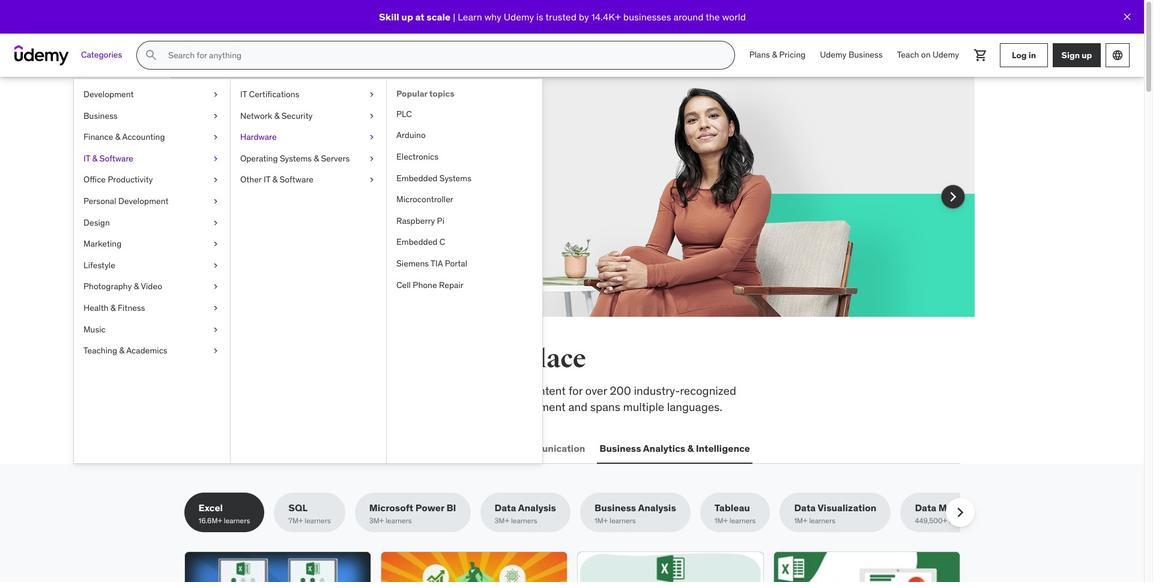 Task type: vqa. For each thing, say whether or not it's contained in the screenshot.
Raspberry
yes



Task type: describe. For each thing, give the bounding box(es) containing it.
& left us. at the left top
[[272, 174, 278, 185]]

industry-
[[634, 384, 680, 398]]

0 vertical spatial the
[[706, 11, 720, 23]]

all the skills you need in one place
[[184, 344, 586, 375]]

1m+ for business analysis
[[595, 517, 608, 526]]

development
[[499, 400, 566, 414]]

data for data analysis
[[495, 502, 516, 514]]

& for video
[[134, 281, 139, 292]]

lifestyle
[[83, 260, 115, 271]]

servers
[[321, 153, 350, 164]]

3m+ inside data analysis 3m+ learners
[[495, 517, 509, 526]]

it for it certifications
[[240, 89, 247, 100]]

development for web
[[209, 442, 271, 454]]

siemens tia portal link
[[387, 253, 542, 275]]

xsmall image for design
[[211, 217, 220, 229]]

pi
[[437, 215, 444, 226]]

skills inside covering critical workplace skills to technical topics, including prep content for over 200 industry-recognized certifications, our catalog supports well-rounded professional development and spans multiple languages.
[[325, 384, 350, 398]]

certifications
[[249, 89, 299, 100]]

learners inside the data modeling 449,500+ learners
[[949, 517, 975, 526]]

udemy image
[[14, 45, 69, 65]]

teach
[[897, 49, 919, 60]]

shopping cart with 0 items image
[[974, 48, 988, 62]]

sign up link
[[1053, 43, 1101, 67]]

topic filters element
[[184, 493, 996, 533]]

critical
[[232, 384, 267, 398]]

1 horizontal spatial in
[[1029, 50, 1036, 60]]

arduino link
[[387, 125, 542, 147]]

plc link
[[387, 104, 542, 125]]

xsmall image for office productivity
[[211, 174, 220, 186]]

hardware element
[[386, 79, 542, 464]]

Search for anything text field
[[166, 45, 720, 65]]

it certifications link
[[231, 84, 386, 105]]

operating systems & servers
[[240, 153, 350, 164]]

learners inside business analysis 1m+ learners
[[610, 517, 636, 526]]

plans & pricing
[[749, 49, 806, 60]]

music link
[[74, 319, 230, 341]]

photography & video
[[83, 281, 162, 292]]

pricing
[[779, 49, 806, 60]]

network
[[240, 110, 272, 121]]

business for business
[[83, 110, 118, 121]]

technical
[[366, 384, 412, 398]]

our
[[256, 400, 273, 414]]

to
[[353, 384, 363, 398]]

leadership button
[[370, 434, 426, 463]]

finance & accounting
[[83, 132, 165, 142]]

sql
[[288, 502, 308, 514]]

certifications,
[[184, 400, 253, 414]]

over
[[585, 384, 607, 398]]

it & software link
[[74, 148, 230, 170]]

skills
[[227, 159, 254, 174]]

udemy inside teach on udemy link
[[933, 49, 959, 60]]

recognized
[[680, 384, 736, 398]]

plc
[[396, 109, 412, 119]]

for inside covering critical workplace skills to technical topics, including prep content for over 200 industry-recognized certifications, our catalog supports well-rounded professional development and spans multiple languages.
[[569, 384, 583, 398]]

hardware link
[[231, 127, 386, 148]]

personal development
[[83, 196, 168, 207]]

covering
[[184, 384, 230, 398]]

xsmall image for photography & video
[[211, 281, 220, 293]]

business analytics & intelligence
[[600, 442, 750, 454]]

analysis for business analysis
[[638, 502, 676, 514]]

categories button
[[74, 41, 129, 70]]

started
[[227, 175, 264, 190]]

learners inside tableau 1m+ learners
[[730, 517, 756, 526]]

other
[[240, 174, 262, 185]]

xsmall image for it & software
[[211, 153, 220, 165]]

0 horizontal spatial udemy
[[504, 11, 534, 23]]

fitness
[[118, 303, 145, 313]]

& for academics
[[119, 345, 124, 356]]

xsmall image for lifestyle
[[211, 260, 220, 272]]

1m+ inside tableau 1m+ learners
[[715, 517, 728, 526]]

electronics
[[396, 151, 438, 162]]

video
[[141, 281, 162, 292]]

prep
[[500, 384, 524, 398]]

1 vertical spatial the
[[224, 344, 263, 375]]

need
[[385, 344, 443, 375]]

rounded
[[389, 400, 431, 414]]

catalog
[[275, 400, 313, 414]]

learners inside microsoft power bi 3m+ learners
[[386, 517, 412, 526]]

phone
[[413, 280, 437, 290]]

data for data visualization
[[794, 502, 816, 514]]

xsmall image for teaching & academics
[[211, 345, 220, 357]]

it & software
[[83, 153, 133, 164]]

microsoft power bi 3m+ learners
[[369, 502, 456, 526]]

2 horizontal spatial it
[[264, 174, 270, 185]]

you for gets
[[406, 129, 441, 154]]

& left servers
[[314, 153, 319, 164]]

that
[[319, 129, 359, 154]]

future).
[[390, 159, 426, 174]]

next image for carousel element
[[943, 187, 962, 207]]

intelligence
[[696, 442, 750, 454]]

photography
[[83, 281, 132, 292]]

business analytics & intelligence button
[[597, 434, 753, 463]]

learn
[[458, 11, 482, 23]]

business inside 'udemy business' link
[[849, 49, 883, 60]]

get
[[429, 159, 448, 174]]

for inside learning that gets you skills for your present (and your future). get started with us.
[[257, 159, 271, 174]]

supports
[[316, 400, 361, 414]]

finance & accounting link
[[74, 127, 230, 148]]

well-
[[364, 400, 389, 414]]

xsmall image for development
[[211, 89, 220, 101]]

operating
[[240, 153, 278, 164]]

xsmall image for business
[[211, 110, 220, 122]]

security
[[282, 110, 313, 121]]

log in
[[1012, 50, 1036, 60]]

1 vertical spatial in
[[447, 344, 471, 375]]

sign up
[[1062, 50, 1092, 60]]

udemy business link
[[813, 41, 890, 70]]

449,500+
[[915, 517, 947, 526]]

plans & pricing link
[[742, 41, 813, 70]]

microsoft
[[369, 502, 413, 514]]

health
[[83, 303, 108, 313]]

learners inside 'sql 7m+ learners'
[[305, 517, 331, 526]]

submit search image
[[144, 48, 159, 62]]

1m+ for data visualization
[[794, 517, 808, 526]]

academics
[[126, 345, 167, 356]]

next image for topic filters "element" at the bottom
[[950, 503, 970, 523]]

web
[[186, 442, 207, 454]]

data analysis 3m+ learners
[[495, 502, 556, 526]]

world
[[722, 11, 746, 23]]

& for software
[[92, 153, 97, 164]]

power
[[416, 502, 444, 514]]

it for it & software
[[83, 153, 90, 164]]



Task type: locate. For each thing, give the bounding box(es) containing it.
professional
[[434, 400, 496, 414]]

& right health
[[110, 303, 116, 313]]

1 vertical spatial next image
[[950, 503, 970, 523]]

3 1m+ from the left
[[794, 517, 808, 526]]

& right analytics
[[688, 442, 694, 454]]

data up 449,500+
[[915, 502, 937, 514]]

1 vertical spatial for
[[569, 384, 583, 398]]

is
[[536, 11, 543, 23]]

1 horizontal spatial 1m+
[[715, 517, 728, 526]]

xsmall image for operating systems & servers
[[367, 153, 377, 165]]

0 vertical spatial development
[[83, 89, 134, 100]]

carousel element
[[170, 77, 974, 346]]

xsmall image inside lifestyle link
[[211, 260, 220, 272]]

languages.
[[667, 400, 722, 414]]

systems up us. at the left top
[[280, 153, 312, 164]]

0 horizontal spatial 1m+
[[595, 517, 608, 526]]

1 horizontal spatial your
[[365, 159, 387, 174]]

network & security link
[[231, 105, 386, 127]]

analysis inside data analysis 3m+ learners
[[518, 502, 556, 514]]

xsmall image inside music link
[[211, 324, 220, 336]]

in
[[1029, 50, 1036, 60], [447, 344, 471, 375]]

skills up workplace
[[267, 344, 332, 375]]

tableau 1m+ learners
[[715, 502, 756, 526]]

udemy right on
[[933, 49, 959, 60]]

3 learners from the left
[[386, 517, 412, 526]]

teaching & academics link
[[74, 341, 230, 362]]

up
[[401, 11, 413, 23], [1082, 50, 1092, 60]]

xsmall image inside the teaching & academics link
[[211, 345, 220, 357]]

communication button
[[510, 434, 588, 463]]

embedded
[[396, 173, 438, 184], [396, 237, 438, 248]]

1 horizontal spatial systems
[[440, 173, 471, 184]]

the left world
[[706, 11, 720, 23]]

office
[[83, 174, 106, 185]]

xsmall image inside hardware link
[[367, 132, 377, 143]]

tia
[[431, 258, 443, 269]]

2 learners from the left
[[305, 517, 331, 526]]

7 learners from the left
[[809, 517, 835, 526]]

xsmall image inside network & security link
[[367, 110, 377, 122]]

learners inside excel 16.6m+ learners
[[224, 517, 250, 526]]

200
[[610, 384, 631, 398]]

learners inside data analysis 3m+ learners
[[511, 517, 537, 526]]

modeling
[[939, 502, 982, 514]]

1 data from the left
[[495, 502, 516, 514]]

1 vertical spatial embedded
[[396, 237, 438, 248]]

photography & video link
[[74, 276, 230, 298]]

present
[[299, 159, 338, 174]]

business for business analytics & intelligence
[[600, 442, 641, 454]]

xsmall image inside other it & software link
[[367, 174, 377, 186]]

2 embedded from the top
[[396, 237, 438, 248]]

0 vertical spatial embedded
[[396, 173, 438, 184]]

analysis inside business analysis 1m+ learners
[[638, 502, 676, 514]]

1 your from the left
[[274, 159, 296, 174]]

7m+
[[288, 517, 303, 526]]

xsmall image for health & fitness
[[211, 303, 220, 314]]

you for skills
[[337, 344, 380, 375]]

1 embedded from the top
[[396, 173, 438, 184]]

xsmall image for personal development
[[211, 196, 220, 208]]

software up office productivity
[[99, 153, 133, 164]]

0 vertical spatial in
[[1029, 50, 1036, 60]]

2 horizontal spatial udemy
[[933, 49, 959, 60]]

0 horizontal spatial it
[[83, 153, 90, 164]]

2 horizontal spatial 1m+
[[794, 517, 808, 526]]

learners
[[224, 517, 250, 526], [305, 517, 331, 526], [386, 517, 412, 526], [511, 517, 537, 526], [610, 517, 636, 526], [730, 517, 756, 526], [809, 517, 835, 526], [949, 517, 975, 526]]

software down operating systems & servers at the top of page
[[280, 174, 313, 185]]

systems
[[280, 153, 312, 164], [440, 173, 471, 184]]

at
[[415, 11, 425, 23]]

in right the log
[[1029, 50, 1036, 60]]

2 3m+ from the left
[[495, 517, 509, 526]]

embedded down 'electronics' on the left of the page
[[396, 173, 438, 184]]

1 horizontal spatial udemy
[[820, 49, 847, 60]]

data modeling 449,500+ learners
[[915, 502, 982, 526]]

systems for operating
[[280, 153, 312, 164]]

learners inside "data visualization 1m+ learners"
[[809, 517, 835, 526]]

one
[[475, 344, 518, 375]]

siemens
[[396, 258, 429, 269]]

& for pricing
[[772, 49, 777, 60]]

log in link
[[1000, 43, 1048, 67]]

0 horizontal spatial data
[[495, 502, 516, 514]]

0 horizontal spatial you
[[337, 344, 380, 375]]

& for fitness
[[110, 303, 116, 313]]

udemy inside 'udemy business' link
[[820, 49, 847, 60]]

xsmall image inside business link
[[211, 110, 220, 122]]

you inside learning that gets you skills for your present (and your future). get started with us.
[[406, 129, 441, 154]]

1 vertical spatial development
[[118, 196, 168, 207]]

1 vertical spatial you
[[337, 344, 380, 375]]

14.4k+
[[591, 11, 621, 23]]

0 horizontal spatial the
[[224, 344, 263, 375]]

it right the other
[[264, 174, 270, 185]]

popular
[[396, 88, 427, 99]]

data
[[495, 502, 516, 514], [794, 502, 816, 514], [915, 502, 937, 514]]

skills up supports
[[325, 384, 350, 398]]

data inside "data visualization 1m+ learners"
[[794, 502, 816, 514]]

design
[[83, 217, 110, 228]]

xsmall image inside health & fitness link
[[211, 303, 220, 314]]

learning that gets you skills for your present (and your future). get started with us.
[[227, 129, 448, 190]]

microcontroller link
[[387, 189, 542, 211]]

xsmall image inside office productivity link
[[211, 174, 220, 186]]

systems for embedded
[[440, 173, 471, 184]]

xsmall image inside marketing link
[[211, 239, 220, 250]]

popular topics
[[396, 88, 454, 99]]

embedded down raspberry
[[396, 237, 438, 248]]

for up other it & software
[[257, 159, 271, 174]]

systems inside operating systems & servers link
[[280, 153, 312, 164]]

electronics link
[[387, 147, 542, 168]]

1 horizontal spatial software
[[280, 174, 313, 185]]

0 vertical spatial skills
[[267, 344, 332, 375]]

operating systems & servers link
[[231, 148, 386, 170]]

xsmall image inside development link
[[211, 89, 220, 101]]

embedded for embedded c
[[396, 237, 438, 248]]

xsmall image for music
[[211, 324, 220, 336]]

close image
[[1121, 11, 1133, 23]]

development link
[[74, 84, 230, 105]]

& for security
[[274, 110, 280, 121]]

xsmall image inside design link
[[211, 217, 220, 229]]

3m+ inside microsoft power bi 3m+ learners
[[369, 517, 384, 526]]

& inside button
[[688, 442, 694, 454]]

xsmall image
[[367, 132, 377, 143], [211, 153, 220, 165], [367, 153, 377, 165], [211, 196, 220, 208], [211, 217, 220, 229], [211, 239, 220, 250], [211, 260, 220, 272], [211, 281, 220, 293], [211, 345, 220, 357]]

1 1m+ from the left
[[595, 517, 608, 526]]

0 vertical spatial systems
[[280, 153, 312, 164]]

data left visualization
[[794, 502, 816, 514]]

& left security
[[274, 110, 280, 121]]

1m+ inside business analysis 1m+ learners
[[595, 517, 608, 526]]

xsmall image for hardware
[[367, 132, 377, 143]]

embedded for embedded systems
[[396, 173, 438, 184]]

choose a language image
[[1112, 49, 1124, 61]]

0 vertical spatial you
[[406, 129, 441, 154]]

0 horizontal spatial your
[[274, 159, 296, 174]]

teach on udemy
[[897, 49, 959, 60]]

xsmall image inside it certifications link
[[367, 89, 377, 101]]

1 vertical spatial up
[[1082, 50, 1092, 60]]

2 data from the left
[[794, 502, 816, 514]]

you
[[406, 129, 441, 154], [337, 344, 380, 375]]

1 vertical spatial skills
[[325, 384, 350, 398]]

business inside business analysis 1m+ learners
[[595, 502, 636, 514]]

with
[[267, 175, 288, 190]]

udemy right pricing
[[820, 49, 847, 60]]

business inside business link
[[83, 110, 118, 121]]

& up office
[[92, 153, 97, 164]]

udemy business
[[820, 49, 883, 60]]

1 horizontal spatial you
[[406, 129, 441, 154]]

for up and
[[569, 384, 583, 398]]

xsmall image inside personal development link
[[211, 196, 220, 208]]

data inside data analysis 3m+ learners
[[495, 502, 516, 514]]

1 horizontal spatial the
[[706, 11, 720, 23]]

siemens tia portal
[[396, 258, 467, 269]]

1 learners from the left
[[224, 517, 250, 526]]

us.
[[291, 175, 306, 190]]

arduino
[[396, 130, 426, 141]]

1 horizontal spatial analysis
[[638, 502, 676, 514]]

around
[[674, 11, 704, 23]]

2 horizontal spatial data
[[915, 502, 937, 514]]

you up to
[[337, 344, 380, 375]]

your right (and
[[365, 159, 387, 174]]

0 horizontal spatial up
[[401, 11, 413, 23]]

0 horizontal spatial analysis
[[518, 502, 556, 514]]

spans
[[590, 400, 620, 414]]

& right finance
[[115, 132, 120, 142]]

marketing link
[[74, 234, 230, 255]]

xsmall image inside finance & accounting link
[[211, 132, 220, 143]]

2 analysis from the left
[[638, 502, 676, 514]]

excel
[[199, 502, 223, 514]]

xsmall image inside it & software link
[[211, 153, 220, 165]]

systems down electronics link
[[440, 173, 471, 184]]

embedded c link
[[387, 232, 542, 253]]

0 horizontal spatial 3m+
[[369, 517, 384, 526]]

xsmall image inside operating systems & servers link
[[367, 153, 377, 165]]

xsmall image for other it & software
[[367, 174, 377, 186]]

web development button
[[184, 434, 273, 463]]

up left at
[[401, 11, 413, 23]]

network & security
[[240, 110, 313, 121]]

1 horizontal spatial it
[[240, 89, 247, 100]]

skill up at scale | learn why udemy is trusted by 14.4k+ businesses around the world
[[379, 11, 746, 23]]

including
[[451, 384, 498, 398]]

bi
[[447, 502, 456, 514]]

cell
[[396, 280, 411, 290]]

development right web
[[209, 442, 271, 454]]

in up including
[[447, 344, 471, 375]]

cell phone repair link
[[387, 275, 542, 296]]

businesses
[[623, 11, 671, 23]]

plans
[[749, 49, 770, 60]]

up for skill
[[401, 11, 413, 23]]

& for accounting
[[115, 132, 120, 142]]

0 horizontal spatial software
[[99, 153, 133, 164]]

0 vertical spatial next image
[[943, 187, 962, 207]]

business inside business analytics & intelligence button
[[600, 442, 641, 454]]

the up the critical
[[224, 344, 263, 375]]

next image
[[943, 187, 962, 207], [950, 503, 970, 523]]

0 horizontal spatial in
[[447, 344, 471, 375]]

it certifications
[[240, 89, 299, 100]]

office productivity
[[83, 174, 153, 185]]

up for sign
[[1082, 50, 1092, 60]]

(and
[[340, 159, 363, 174]]

0 horizontal spatial systems
[[280, 153, 312, 164]]

0 horizontal spatial for
[[257, 159, 271, 174]]

1 horizontal spatial 3m+
[[495, 517, 509, 526]]

raspberry pi link
[[387, 211, 542, 232]]

development down categories 'dropdown button'
[[83, 89, 134, 100]]

why
[[484, 11, 501, 23]]

2 vertical spatial it
[[264, 174, 270, 185]]

workplace
[[269, 384, 322, 398]]

0 vertical spatial up
[[401, 11, 413, 23]]

& left the 'video'
[[134, 281, 139, 292]]

next image inside carousel element
[[943, 187, 962, 207]]

3 data from the left
[[915, 502, 937, 514]]

you up get
[[406, 129, 441, 154]]

udemy left is
[[504, 11, 534, 23]]

xsmall image for it certifications
[[367, 89, 377, 101]]

udemy
[[504, 11, 534, 23], [820, 49, 847, 60], [933, 49, 959, 60]]

data inside the data modeling 449,500+ learners
[[915, 502, 937, 514]]

2 vertical spatial development
[[209, 442, 271, 454]]

development down office productivity link
[[118, 196, 168, 207]]

visualization
[[818, 502, 877, 514]]

1 vertical spatial software
[[280, 174, 313, 185]]

development for personal
[[118, 196, 168, 207]]

xsmall image inside the photography & video link
[[211, 281, 220, 293]]

1 3m+ from the left
[[369, 517, 384, 526]]

0 vertical spatial it
[[240, 89, 247, 100]]

health & fitness link
[[74, 298, 230, 319]]

it up network
[[240, 89, 247, 100]]

hardware
[[240, 132, 277, 142]]

microcontroller
[[396, 194, 453, 205]]

1 horizontal spatial data
[[794, 502, 816, 514]]

c
[[440, 237, 445, 248]]

1 horizontal spatial up
[[1082, 50, 1092, 60]]

& right plans
[[772, 49, 777, 60]]

6 learners from the left
[[730, 517, 756, 526]]

2 your from the left
[[365, 159, 387, 174]]

other it & software
[[240, 174, 313, 185]]

1 analysis from the left
[[518, 502, 556, 514]]

xsmall image for network & security
[[367, 110, 377, 122]]

xsmall image for finance & accounting
[[211, 132, 220, 143]]

xsmall image for marketing
[[211, 239, 220, 250]]

productivity
[[108, 174, 153, 185]]

office productivity link
[[74, 170, 230, 191]]

4 learners from the left
[[511, 517, 537, 526]]

business for business analysis 1m+ learners
[[595, 502, 636, 514]]

raspberry pi
[[396, 215, 444, 226]]

music
[[83, 324, 106, 335]]

by
[[579, 11, 589, 23]]

it up office
[[83, 153, 90, 164]]

1 horizontal spatial for
[[569, 384, 583, 398]]

scale
[[427, 11, 451, 23]]

trusted
[[545, 11, 577, 23]]

data for data modeling
[[915, 502, 937, 514]]

your up other it & software
[[274, 159, 296, 174]]

5 learners from the left
[[610, 517, 636, 526]]

1m+ inside "data visualization 1m+ learners"
[[794, 517, 808, 526]]

development inside 'button'
[[209, 442, 271, 454]]

business analysis 1m+ learners
[[595, 502, 676, 526]]

xsmall image
[[211, 89, 220, 101], [367, 89, 377, 101], [211, 110, 220, 122], [367, 110, 377, 122], [211, 132, 220, 143], [211, 174, 220, 186], [367, 174, 377, 186], [211, 303, 220, 314], [211, 324, 220, 336]]

2 1m+ from the left
[[715, 517, 728, 526]]

0 vertical spatial for
[[257, 159, 271, 174]]

systems inside embedded systems link
[[440, 173, 471, 184]]

data right bi in the left of the page
[[495, 502, 516, 514]]

next image inside topic filters "element"
[[950, 503, 970, 523]]

& right teaching
[[119, 345, 124, 356]]

1 vertical spatial it
[[83, 153, 90, 164]]

all
[[184, 344, 220, 375]]

0 vertical spatial software
[[99, 153, 133, 164]]

1 vertical spatial systems
[[440, 173, 471, 184]]

business link
[[74, 105, 230, 127]]

8 learners from the left
[[949, 517, 975, 526]]

up right sign
[[1082, 50, 1092, 60]]

analysis for data analysis
[[518, 502, 556, 514]]

|
[[453, 11, 455, 23]]



